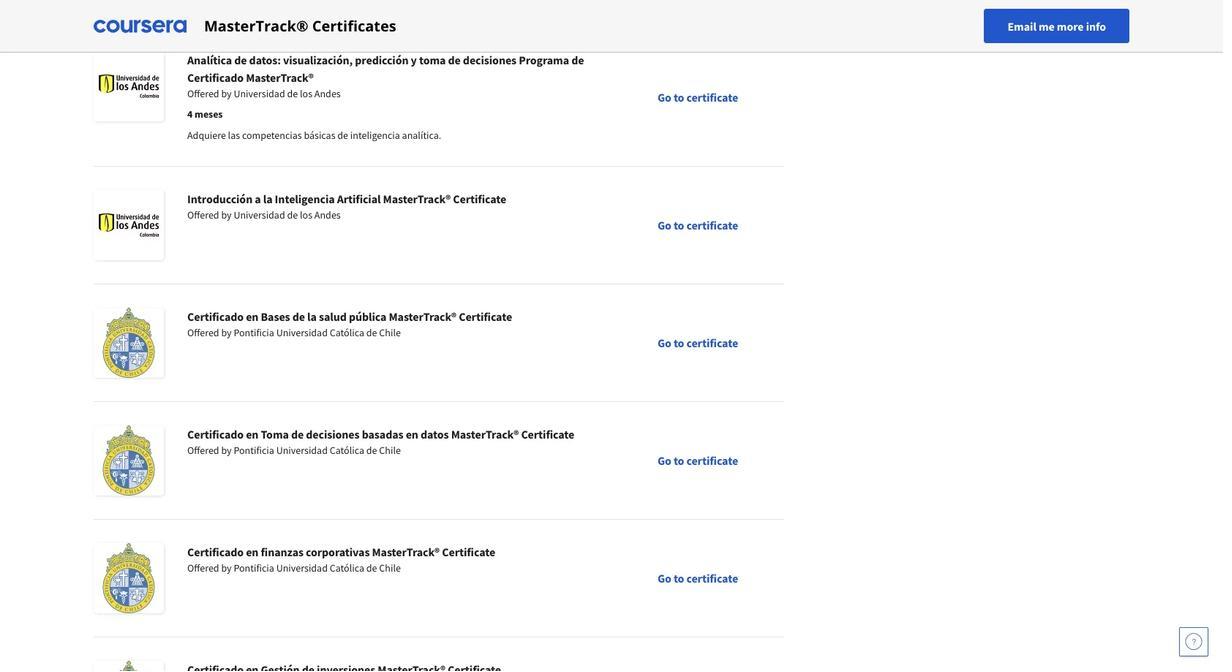 Task type: vqa. For each thing, say whether or not it's contained in the screenshot.
About What We Offer Leadership Careers Catalog Coursera Plus Professional Certificates MasterTrack® Certificates Degrees For Enterprise For Government For Campus Become a Partner Coronavirus Response Social Impact
no



Task type: describe. For each thing, give the bounding box(es) containing it.
by inside certificado en finanzas corporativas mastertrack® certificate offered by pontificia universidad católica de chile
[[221, 562, 232, 575]]

católica inside certificado en bases de la salud pública mastertrack® certificate offered by pontificia universidad católica de chile
[[330, 326, 365, 340]]

to for analítica de datos: visualización, predicción y toma de decisiones programa de certificado mastertrack®
[[674, 90, 685, 104]]

by inside introducción a la inteligencia artificial mastertrack® certificate offered by universidad de los andes
[[221, 209, 232, 222]]

email
[[1008, 19, 1037, 33]]

go to certificate for introducción a la inteligencia artificial mastertrack® certificate
[[658, 218, 739, 233]]

andes inside analítica de datos: visualización, predicción y toma de decisiones programa de certificado mastertrack® offered by universidad de los andes 4 meses
[[315, 87, 341, 100]]

mastertrack® inside analítica de datos: visualización, predicción y toma de decisiones programa de certificado mastertrack® offered by universidad de los andes 4 meses
[[246, 70, 314, 85]]

inteligencia
[[275, 192, 335, 206]]

certificate inside certificado en bases de la salud pública mastertrack® certificate offered by pontificia universidad católica de chile
[[459, 310, 512, 324]]

certificate for certificado en bases de la salud pública mastertrack® certificate
[[687, 336, 739, 351]]

en for la
[[246, 310, 259, 324]]

en for mastertrack®
[[246, 545, 259, 560]]

inteligencia
[[350, 129, 400, 142]]

certificado for certificado en toma de decisiones basadas en datos mastertrack® certificate
[[187, 427, 244, 442]]

de right toma
[[448, 53, 461, 67]]

go for certificado en bases de la salud pública mastertrack® certificate
[[658, 336, 672, 351]]

datos
[[421, 427, 449, 442]]

introducción a la inteligencia artificial mastertrack® certificate offered by universidad de los andes
[[187, 192, 507, 222]]

finanzas
[[261, 545, 304, 560]]

offered inside analítica de datos: visualización, predicción y toma de decisiones programa de certificado mastertrack® offered by universidad de los andes 4 meses
[[187, 87, 219, 100]]

to for certificado en bases de la salud pública mastertrack® certificate
[[674, 336, 685, 351]]

certificate inside certificado en finanzas corporativas mastertrack® certificate offered by pontificia universidad católica de chile
[[442, 545, 496, 560]]

en for decisiones
[[246, 427, 259, 442]]

by inside certificado en toma de decisiones basadas en datos mastertrack® certificate offered by pontificia universidad católica de chile
[[221, 444, 232, 457]]

mastertrack® up the datos:
[[204, 16, 309, 36]]

de right programa at top
[[572, 53, 584, 67]]

email me more info
[[1008, 19, 1107, 33]]

offered inside introducción a la inteligencia artificial mastertrack® certificate offered by universidad de los andes
[[187, 209, 219, 222]]

adquiere las competencias básicas de inteligencia analítica.
[[187, 129, 442, 142]]

mastertrack® inside certificado en toma de decisiones basadas en datos mastertrack® certificate offered by pontificia universidad católica de chile
[[451, 427, 519, 442]]

de inside certificado en finanzas corporativas mastertrack® certificate offered by pontificia universidad católica de chile
[[367, 562, 377, 575]]

universidad de los andes image for introducción a la inteligencia artificial mastertrack® certificate
[[94, 190, 164, 261]]

de down pública
[[367, 326, 377, 340]]

introducción
[[187, 192, 253, 206]]

go to certificate for certificado en finanzas corporativas mastertrack® certificate
[[658, 572, 739, 586]]

visualización,
[[283, 53, 353, 67]]

to for introducción a la inteligencia artificial mastertrack® certificate
[[674, 218, 685, 233]]

a
[[255, 192, 261, 206]]

certificate inside certificado en toma de decisiones basadas en datos mastertrack® certificate offered by pontificia universidad católica de chile
[[521, 427, 575, 442]]

me
[[1039, 19, 1055, 33]]

chile inside certificado en toma de decisiones basadas en datos mastertrack® certificate offered by pontificia universidad católica de chile
[[379, 444, 401, 457]]

pontificia universidad católica de chile image for certificado en bases de la salud pública mastertrack® certificate
[[94, 308, 164, 378]]

certificado en bases de la salud pública mastertrack® certificate offered by pontificia universidad católica de chile
[[187, 310, 512, 340]]

to for certificado en finanzas corporativas mastertrack® certificate
[[674, 572, 685, 586]]

certificado for certificado en bases de la salud pública mastertrack® certificate
[[187, 310, 244, 324]]

pontificia inside certificado en bases de la salud pública mastertrack® certificate offered by pontificia universidad católica de chile
[[234, 326, 274, 340]]

datos:
[[249, 53, 281, 67]]

competencias
[[242, 129, 302, 142]]

certificado inside analítica de datos: visualización, predicción y toma de decisiones programa de certificado mastertrack® offered by universidad de los andes 4 meses
[[187, 70, 244, 85]]



Task type: locate. For each thing, give the bounding box(es) containing it.
0 vertical spatial pontificia
[[234, 326, 274, 340]]

by inside analítica de datos: visualización, predicción y toma de decisiones programa de certificado mastertrack® offered by universidad de los andes 4 meses
[[221, 87, 232, 100]]

universidad down bases
[[276, 326, 328, 340]]

1 vertical spatial los
[[300, 209, 313, 222]]

5 to from the top
[[674, 572, 685, 586]]

pontificia
[[234, 326, 274, 340], [234, 444, 274, 457], [234, 562, 274, 575]]

help center image
[[1186, 634, 1203, 651]]

analítica
[[187, 53, 232, 67]]

2 pontificia from the top
[[234, 444, 274, 457]]

chile inside certificado en finanzas corporativas mastertrack® certificate offered by pontificia universidad católica de chile
[[379, 562, 401, 575]]

en left datos on the bottom left of the page
[[406, 427, 419, 442]]

go for introducción a la inteligencia artificial mastertrack® certificate
[[658, 218, 672, 233]]

en left bases
[[246, 310, 259, 324]]

pontificia universidad católica de chile image for certificado en finanzas corporativas mastertrack® certificate
[[94, 544, 164, 614]]

certificates
[[312, 16, 397, 36]]

1 pontificia from the top
[[234, 326, 274, 340]]

certificado for certificado en finanzas corporativas mastertrack® certificate
[[187, 545, 244, 560]]

universidad down toma on the bottom
[[276, 444, 328, 457]]

la left salud
[[307, 310, 317, 324]]

certificate
[[687, 90, 739, 104], [687, 218, 739, 233], [687, 336, 739, 351], [687, 454, 739, 468], [687, 572, 739, 586]]

2 vertical spatial pontificia
[[234, 562, 274, 575]]

3 go from the top
[[658, 336, 672, 351]]

3 certificado from the top
[[187, 427, 244, 442]]

universidad inside certificado en finanzas corporativas mastertrack® certificate offered by pontificia universidad católica de chile
[[276, 562, 328, 575]]

2 to from the top
[[674, 218, 685, 233]]

certificate for analítica de datos: visualización, predicción y toma de decisiones programa de certificado mastertrack®
[[687, 90, 739, 104]]

1 horizontal spatial la
[[307, 310, 317, 324]]

mastertrack® inside certificado en bases de la salud pública mastertrack® certificate offered by pontificia universidad católica de chile
[[389, 310, 457, 324]]

3 offered from the top
[[187, 326, 219, 340]]

la right the a
[[263, 192, 273, 206]]

toma
[[419, 53, 446, 67]]

2 católica from the top
[[330, 444, 365, 457]]

universidad de los andes image
[[94, 51, 164, 122], [94, 190, 164, 261]]

artificial
[[337, 192, 381, 206]]

pontificia down bases
[[234, 326, 274, 340]]

1 horizontal spatial decisiones
[[463, 53, 517, 67]]

2 certificate from the top
[[687, 218, 739, 233]]

toma
[[261, 427, 289, 442]]

5 go to certificate from the top
[[658, 572, 739, 586]]

2 certificado from the top
[[187, 310, 244, 324]]

certificado
[[187, 70, 244, 85], [187, 310, 244, 324], [187, 427, 244, 442], [187, 545, 244, 560]]

1 offered from the top
[[187, 87, 219, 100]]

2 by from the top
[[221, 209, 232, 222]]

1 certificate from the top
[[687, 90, 739, 104]]

de down visualización,
[[287, 87, 298, 100]]

coursera image
[[94, 14, 187, 38]]

de right básicas on the top left
[[338, 129, 348, 142]]

by
[[221, 87, 232, 100], [221, 209, 232, 222], [221, 326, 232, 340], [221, 444, 232, 457], [221, 562, 232, 575]]

go to certificate for certificado en bases de la salud pública mastertrack® certificate
[[658, 336, 739, 351]]

universidad inside analítica de datos: visualización, predicción y toma de decisiones programa de certificado mastertrack® offered by universidad de los andes 4 meses
[[234, 87, 285, 100]]

5 certificate from the top
[[687, 572, 739, 586]]

de down the corporativas
[[367, 562, 377, 575]]

1 vertical spatial decisiones
[[306, 427, 360, 442]]

1 vertical spatial católica
[[330, 444, 365, 457]]

2 pontificia universidad católica de chile image from the top
[[94, 426, 164, 496]]

de right toma on the bottom
[[291, 427, 304, 442]]

4 certificado from the top
[[187, 545, 244, 560]]

2 universidad de los andes image from the top
[[94, 190, 164, 261]]

en inside certificado en finanzas corporativas mastertrack® certificate offered by pontificia universidad católica de chile
[[246, 545, 259, 560]]

0 vertical spatial universidad de los andes image
[[94, 51, 164, 122]]

go for analítica de datos: visualización, predicción y toma de decisiones programa de certificado mastertrack®
[[658, 90, 672, 104]]

la inside certificado en bases de la salud pública mastertrack® certificate offered by pontificia universidad católica de chile
[[307, 310, 317, 324]]

4 by from the top
[[221, 444, 232, 457]]

1 vertical spatial pontificia universidad católica de chile image
[[94, 426, 164, 496]]

en left finanzas
[[246, 545, 259, 560]]

go for certificado en toma de decisiones basadas en datos mastertrack® certificate
[[658, 454, 672, 468]]

de inside introducción a la inteligencia artificial mastertrack® certificate offered by universidad de los andes
[[287, 209, 298, 222]]

mastertrack® right 'artificial'
[[383, 192, 451, 206]]

decisiones
[[463, 53, 517, 67], [306, 427, 360, 442]]

la
[[263, 192, 273, 206], [307, 310, 317, 324]]

2 vertical spatial pontificia universidad católica de chile image
[[94, 544, 164, 614]]

pontificia down finanzas
[[234, 562, 274, 575]]

pontificia universidad católica de chile image for certificado en toma de decisiones basadas en datos mastertrack® certificate
[[94, 426, 164, 496]]

1 certificado from the top
[[187, 70, 244, 85]]

certificado left toma on the bottom
[[187, 427, 244, 442]]

2 go to certificate from the top
[[658, 218, 739, 233]]

pontificia universidad católica de chile image
[[94, 308, 164, 378], [94, 426, 164, 496], [94, 544, 164, 614]]

1 los from the top
[[300, 87, 313, 100]]

en left toma on the bottom
[[246, 427, 259, 442]]

adquiere
[[187, 129, 226, 142]]

1 andes from the top
[[315, 87, 341, 100]]

universidad down the datos:
[[234, 87, 285, 100]]

go to certificate for certificado en toma de decisiones basadas en datos mastertrack® certificate
[[658, 454, 739, 468]]

decisiones left 'basadas'
[[306, 427, 360, 442]]

go for certificado en finanzas corporativas mastertrack® certificate
[[658, 572, 672, 586]]

andes down inteligencia
[[315, 209, 341, 222]]

4 go to certificate from the top
[[658, 454, 739, 468]]

2 los from the top
[[300, 209, 313, 222]]

0 vertical spatial chile
[[379, 326, 401, 340]]

2 offered from the top
[[187, 209, 219, 222]]

4
[[187, 108, 193, 121]]

en inside certificado en bases de la salud pública mastertrack® certificate offered by pontificia universidad católica de chile
[[246, 310, 259, 324]]

de down 'basadas'
[[367, 444, 377, 457]]

1 vertical spatial la
[[307, 310, 317, 324]]

0 horizontal spatial la
[[263, 192, 273, 206]]

universidad inside certificado en toma de decisiones basadas en datos mastertrack® certificate offered by pontificia universidad católica de chile
[[276, 444, 328, 457]]

la inside introducción a la inteligencia artificial mastertrack® certificate offered by universidad de los andes
[[263, 192, 273, 206]]

de left the datos:
[[234, 53, 247, 67]]

5 go from the top
[[658, 572, 672, 586]]

1 vertical spatial andes
[[315, 209, 341, 222]]

andes inside introducción a la inteligencia artificial mastertrack® certificate offered by universidad de los andes
[[315, 209, 341, 222]]

católica down salud
[[330, 326, 365, 340]]

mastertrack® certificates
[[204, 16, 397, 36]]

certificado en toma de decisiones basadas en datos mastertrack® certificate offered by pontificia universidad católica de chile
[[187, 427, 575, 457]]

1 go from the top
[[658, 90, 672, 104]]

certificado inside certificado en bases de la salud pública mastertrack® certificate offered by pontificia universidad católica de chile
[[187, 310, 244, 324]]

0 vertical spatial los
[[300, 87, 313, 100]]

universidad down the a
[[234, 209, 285, 222]]

email me more info button
[[985, 9, 1130, 43]]

2 vertical spatial católica
[[330, 562, 365, 575]]

bases
[[261, 310, 290, 324]]

certificate inside introducción a la inteligencia artificial mastertrack® certificate offered by universidad de los andes
[[453, 192, 507, 206]]

0 vertical spatial andes
[[315, 87, 341, 100]]

3 católica from the top
[[330, 562, 365, 575]]

católica down 'basadas'
[[330, 444, 365, 457]]

católica inside certificado en toma de decisiones basadas en datos mastertrack® certificate offered by pontificia universidad católica de chile
[[330, 444, 365, 457]]

andes down visualización,
[[315, 87, 341, 100]]

3 chile from the top
[[379, 562, 401, 575]]

4 to from the top
[[674, 454, 685, 468]]

4 go from the top
[[658, 454, 672, 468]]

mastertrack® right datos on the bottom left of the page
[[451, 427, 519, 442]]

de down inteligencia
[[287, 209, 298, 222]]

0 vertical spatial pontificia universidad católica de chile image
[[94, 308, 164, 378]]

decisiones inside analítica de datos: visualización, predicción y toma de decisiones programa de certificado mastertrack® offered by universidad de los andes 4 meses
[[463, 53, 517, 67]]

certificado en finanzas corporativas mastertrack® certificate offered by pontificia universidad católica de chile
[[187, 545, 496, 575]]

decisiones left programa at top
[[463, 53, 517, 67]]

pontificia down toma on the bottom
[[234, 444, 274, 457]]

to
[[674, 90, 685, 104], [674, 218, 685, 233], [674, 336, 685, 351], [674, 454, 685, 468], [674, 572, 685, 586]]

universidad down finanzas
[[276, 562, 328, 575]]

mastertrack® right the corporativas
[[372, 545, 440, 560]]

mastertrack® inside introducción a la inteligencia artificial mastertrack® certificate offered by universidad de los andes
[[383, 192, 451, 206]]

3 pontificia from the top
[[234, 562, 274, 575]]

católica inside certificado en finanzas corporativas mastertrack® certificate offered by pontificia universidad católica de chile
[[330, 562, 365, 575]]

offered inside certificado en finanzas corporativas mastertrack® certificate offered by pontificia universidad católica de chile
[[187, 562, 219, 575]]

4 offered from the top
[[187, 444, 219, 457]]

andes
[[315, 87, 341, 100], [315, 209, 341, 222]]

1 católica from the top
[[330, 326, 365, 340]]

corporativas
[[306, 545, 370, 560]]

mastertrack®
[[204, 16, 309, 36], [246, 70, 314, 85], [383, 192, 451, 206], [389, 310, 457, 324], [451, 427, 519, 442], [372, 545, 440, 560]]

0 vertical spatial la
[[263, 192, 273, 206]]

básicas
[[304, 129, 336, 142]]

3 certificate from the top
[[687, 336, 739, 351]]

4 certificate from the top
[[687, 454, 739, 468]]

1 go to certificate from the top
[[658, 90, 739, 104]]

pública
[[349, 310, 387, 324]]

los down inteligencia
[[300, 209, 313, 222]]

2 chile from the top
[[379, 444, 401, 457]]

programa
[[519, 53, 570, 67]]

offered inside certificado en toma de decisiones basadas en datos mastertrack® certificate offered by pontificia universidad católica de chile
[[187, 444, 219, 457]]

0 horizontal spatial decisiones
[[306, 427, 360, 442]]

to for certificado en toma de decisiones basadas en datos mastertrack® certificate
[[674, 454, 685, 468]]

5 offered from the top
[[187, 562, 219, 575]]

0 vertical spatial católica
[[330, 326, 365, 340]]

predicción
[[355, 53, 409, 67]]

católica down the corporativas
[[330, 562, 365, 575]]

1 vertical spatial pontificia
[[234, 444, 274, 457]]

los inside introducción a la inteligencia artificial mastertrack® certificate offered by universidad de los andes
[[300, 209, 313, 222]]

2 andes from the top
[[315, 209, 341, 222]]

certificado inside certificado en toma de decisiones basadas en datos mastertrack® certificate offered by pontificia universidad católica de chile
[[187, 427, 244, 442]]

analítica.
[[402, 129, 442, 142]]

1 chile from the top
[[379, 326, 401, 340]]

meses
[[195, 108, 223, 121]]

los
[[300, 87, 313, 100], [300, 209, 313, 222]]

chile
[[379, 326, 401, 340], [379, 444, 401, 457], [379, 562, 401, 575]]

los inside analítica de datos: visualización, predicción y toma de decisiones programa de certificado mastertrack® offered by universidad de los andes 4 meses
[[300, 87, 313, 100]]

mastertrack® inside certificado en finanzas corporativas mastertrack® certificate offered by pontificia universidad católica de chile
[[372, 545, 440, 560]]

basadas
[[362, 427, 404, 442]]

0 vertical spatial decisiones
[[463, 53, 517, 67]]

3 pontificia universidad católica de chile image from the top
[[94, 544, 164, 614]]

certificado down analítica
[[187, 70, 244, 85]]

1 vertical spatial chile
[[379, 444, 401, 457]]

las
[[228, 129, 240, 142]]

3 go to certificate from the top
[[658, 336, 739, 351]]

universidad de los andes image for analítica de datos: visualización, predicción y toma de decisiones programa de certificado mastertrack®
[[94, 51, 164, 122]]

los down visualización,
[[300, 87, 313, 100]]

analítica de datos: visualización, predicción y toma de decisiones programa de certificado mastertrack® offered by universidad de los andes 4 meses
[[187, 53, 584, 121]]

1 universidad de los andes image from the top
[[94, 51, 164, 122]]

pontificia inside certificado en toma de decisiones basadas en datos mastertrack® certificate offered by pontificia universidad católica de chile
[[234, 444, 274, 457]]

1 pontificia universidad católica de chile image from the top
[[94, 308, 164, 378]]

chile inside certificado en bases de la salud pública mastertrack® certificate offered by pontificia universidad católica de chile
[[379, 326, 401, 340]]

certificate
[[453, 192, 507, 206], [459, 310, 512, 324], [521, 427, 575, 442], [442, 545, 496, 560]]

1 vertical spatial universidad de los andes image
[[94, 190, 164, 261]]

offered inside certificado en bases de la salud pública mastertrack® certificate offered by pontificia universidad católica de chile
[[187, 326, 219, 340]]

more
[[1058, 19, 1084, 33]]

certificado left finanzas
[[187, 545, 244, 560]]

mastertrack® right pública
[[389, 310, 457, 324]]

de right bases
[[293, 310, 305, 324]]

certificado inside certificado en finanzas corporativas mastertrack® certificate offered by pontificia universidad católica de chile
[[187, 545, 244, 560]]

pontificia inside certificado en finanzas corporativas mastertrack® certificate offered by pontificia universidad católica de chile
[[234, 562, 274, 575]]

1 by from the top
[[221, 87, 232, 100]]

mastertrack® down the datos:
[[246, 70, 314, 85]]

go to certificate for analítica de datos: visualización, predicción y toma de decisiones programa de certificado mastertrack®
[[658, 90, 739, 104]]

certificate for introducción a la inteligencia artificial mastertrack® certificate
[[687, 218, 739, 233]]

1 to from the top
[[674, 90, 685, 104]]

universidad inside certificado en bases de la salud pública mastertrack® certificate offered by pontificia universidad católica de chile
[[276, 326, 328, 340]]

offered
[[187, 87, 219, 100], [187, 209, 219, 222], [187, 326, 219, 340], [187, 444, 219, 457], [187, 562, 219, 575]]

2 go from the top
[[658, 218, 672, 233]]

decisiones inside certificado en toma de decisiones basadas en datos mastertrack® certificate offered by pontificia universidad católica de chile
[[306, 427, 360, 442]]

3 to from the top
[[674, 336, 685, 351]]

en
[[246, 310, 259, 324], [246, 427, 259, 442], [406, 427, 419, 442], [246, 545, 259, 560]]

universidad inside introducción a la inteligencia artificial mastertrack® certificate offered by universidad de los andes
[[234, 209, 285, 222]]

y
[[411, 53, 417, 67]]

5 by from the top
[[221, 562, 232, 575]]

info
[[1087, 19, 1107, 33]]

certificate for certificado en finanzas corporativas mastertrack® certificate
[[687, 572, 739, 586]]

católica
[[330, 326, 365, 340], [330, 444, 365, 457], [330, 562, 365, 575]]

go
[[658, 90, 672, 104], [658, 218, 672, 233], [658, 336, 672, 351], [658, 454, 672, 468], [658, 572, 672, 586]]

de
[[234, 53, 247, 67], [448, 53, 461, 67], [572, 53, 584, 67], [287, 87, 298, 100], [338, 129, 348, 142], [287, 209, 298, 222], [293, 310, 305, 324], [367, 326, 377, 340], [291, 427, 304, 442], [367, 444, 377, 457], [367, 562, 377, 575]]

by inside certificado en bases de la salud pública mastertrack® certificate offered by pontificia universidad católica de chile
[[221, 326, 232, 340]]

certificado left bases
[[187, 310, 244, 324]]

go to certificate
[[658, 90, 739, 104], [658, 218, 739, 233], [658, 336, 739, 351], [658, 454, 739, 468], [658, 572, 739, 586]]

3 by from the top
[[221, 326, 232, 340]]

universidad
[[234, 87, 285, 100], [234, 209, 285, 222], [276, 326, 328, 340], [276, 444, 328, 457], [276, 562, 328, 575]]

certificate for certificado en toma de decisiones basadas en datos mastertrack® certificate
[[687, 454, 739, 468]]

2 vertical spatial chile
[[379, 562, 401, 575]]

salud
[[319, 310, 347, 324]]



